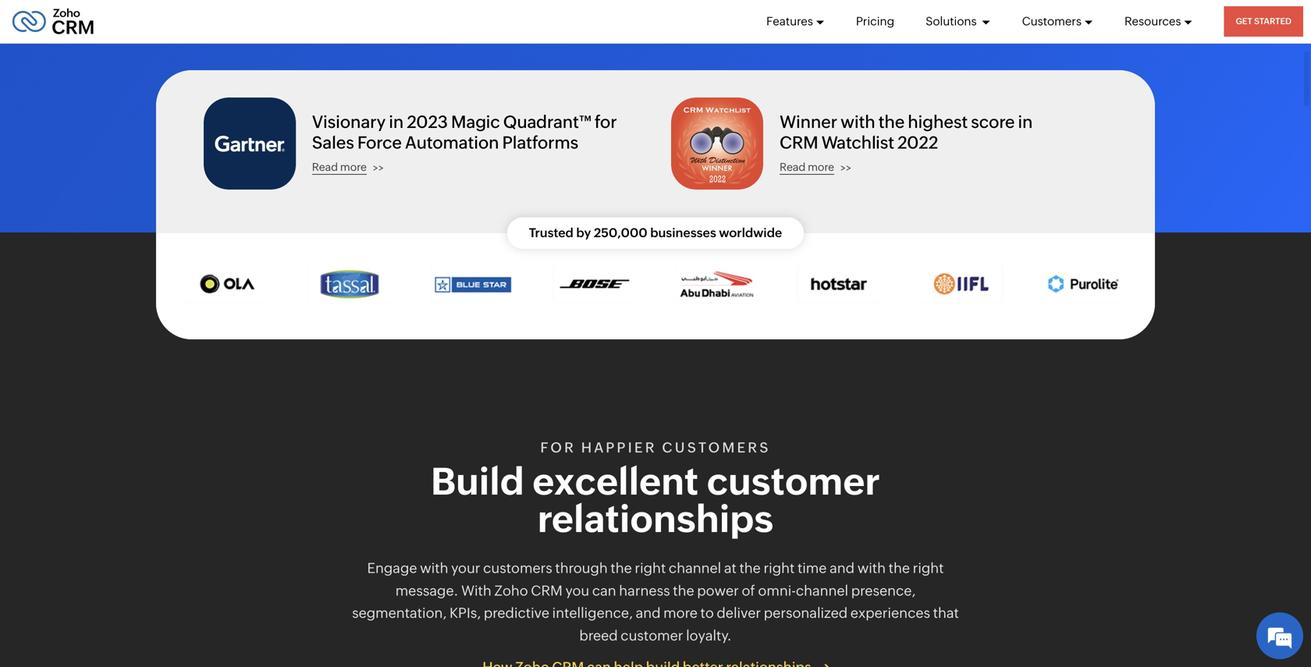 Task type: vqa. For each thing, say whether or not it's contained in the screenshot.
presence,
yes



Task type: locate. For each thing, give the bounding box(es) containing it.
channel down time
[[796, 583, 849, 599]]

and inside engage with your customers through the right channel at the right time and with the right message. with
[[830, 561, 855, 577]]

and inside you can harness the power of omni-channel presence, segmentation, kpis, predictive intelligence, and more to deliver personalized experiences that breed customer loyalty.
[[636, 606, 661, 622]]

2 read from the left
[[780, 161, 806, 173]]

2 in from the left
[[1018, 112, 1033, 132]]

trusted by 250,000 businesses worldwide
[[529, 226, 782, 240]]

highest
[[908, 112, 968, 132]]

customer
[[707, 460, 881, 503], [621, 628, 683, 644]]

2022
[[898, 133, 939, 152]]

customers
[[1022, 14, 1082, 28]]

0 horizontal spatial customers
[[483, 561, 553, 577]]

with up presence,
[[858, 561, 886, 577]]

force
[[357, 133, 402, 152]]

crm down the winner
[[780, 133, 818, 152]]

1 horizontal spatial read more
[[780, 161, 835, 173]]

channel inside you can harness the power of omni-channel presence, segmentation, kpis, predictive intelligence, and more to deliver personalized experiences that breed customer loyalty.
[[796, 583, 849, 599]]

your
[[451, 561, 480, 577]]

1 read more from the left
[[312, 161, 367, 173]]

the up 2022
[[879, 112, 905, 132]]

with
[[461, 583, 492, 599]]

read more down the winner
[[780, 161, 835, 173]]

read more for visionary in 2023 magic quadrant™ for sales force automation platforms
[[312, 161, 367, 173]]

in up force
[[389, 112, 404, 132]]

0 horizontal spatial in
[[389, 112, 404, 132]]

zoho crm logo image
[[12, 4, 95, 39]]

1 in from the left
[[389, 112, 404, 132]]

read down sales in the top of the page
[[312, 161, 338, 173]]

1 horizontal spatial channel
[[796, 583, 849, 599]]

1 right from the left
[[635, 561, 666, 577]]

get
[[1236, 16, 1253, 26]]

with up watchlist
[[841, 112, 876, 132]]

engage
[[367, 561, 417, 577]]

worldwide
[[719, 226, 782, 240]]

customers
[[662, 440, 771, 456], [483, 561, 553, 577]]

with for engage
[[420, 561, 448, 577]]

1 horizontal spatial crm
[[780, 133, 818, 152]]

1 read from the left
[[312, 161, 338, 173]]

the up presence,
[[889, 561, 910, 577]]

right up omni-
[[764, 561, 795, 577]]

0 vertical spatial crm
[[780, 133, 818, 152]]

right up that
[[913, 561, 944, 577]]

features link
[[767, 0, 825, 43]]

0 horizontal spatial and
[[636, 606, 661, 622]]

with up message.
[[420, 561, 448, 577]]

more down sales in the top of the page
[[340, 161, 367, 173]]

read more for winner with the highest score in
[[780, 161, 835, 173]]

0 horizontal spatial read
[[312, 161, 338, 173]]

and down harness
[[636, 606, 661, 622]]

0 horizontal spatial right
[[635, 561, 666, 577]]

0 vertical spatial and
[[830, 561, 855, 577]]

crm left "you"
[[531, 583, 563, 599]]

solutions
[[926, 14, 979, 28]]

1 vertical spatial customers
[[483, 561, 553, 577]]

predictive
[[484, 606, 550, 622]]

score
[[971, 112, 1015, 132]]

happier
[[581, 440, 657, 456]]

for
[[541, 440, 576, 456]]

in inside winner with the highest score in crm watchlist 2022
[[1018, 112, 1033, 132]]

engage with your customers through the right channel at the right time and with the right message. with
[[367, 561, 944, 599]]

2 read more from the left
[[780, 161, 835, 173]]

1 horizontal spatial and
[[830, 561, 855, 577]]

1 vertical spatial and
[[636, 606, 661, 622]]

in right score
[[1018, 112, 1033, 132]]

0 vertical spatial customers
[[662, 440, 771, 456]]

1 vertical spatial customer
[[621, 628, 683, 644]]

and
[[830, 561, 855, 577], [636, 606, 661, 622]]

1 horizontal spatial customers
[[662, 440, 771, 456]]

winner with the highest score in crm watchlist 2022
[[780, 112, 1033, 152]]

channel for right
[[669, 561, 721, 577]]

0 horizontal spatial channel
[[669, 561, 721, 577]]

2 horizontal spatial right
[[913, 561, 944, 577]]

relationships
[[538, 498, 774, 541]]

customers inside engage with your customers through the right channel at the right time and with the right message. with
[[483, 561, 553, 577]]

time
[[798, 561, 827, 577]]

the left power
[[673, 583, 694, 599]]

more
[[340, 161, 367, 173], [808, 161, 835, 173], [664, 606, 698, 622]]

0 vertical spatial channel
[[669, 561, 721, 577]]

more left 'to'
[[664, 606, 698, 622]]

intelligence,
[[552, 606, 633, 622]]

channel up power
[[669, 561, 721, 577]]

0 horizontal spatial more
[[340, 161, 367, 173]]

zoho
[[494, 583, 528, 599]]

for happier customers build excellent customer relationships
[[431, 440, 881, 541]]

excellent
[[533, 460, 699, 503]]

experiences
[[851, 606, 931, 622]]

through
[[555, 561, 608, 577]]

read more
[[312, 161, 367, 173], [780, 161, 835, 173]]

with
[[841, 112, 876, 132], [420, 561, 448, 577], [858, 561, 886, 577]]

read
[[312, 161, 338, 173], [780, 161, 806, 173]]

3 right from the left
[[913, 561, 944, 577]]

crm inside winner with the highest score in crm watchlist 2022
[[780, 133, 818, 152]]

read more down sales in the top of the page
[[312, 161, 367, 173]]

more down watchlist
[[808, 161, 835, 173]]

and right time
[[830, 561, 855, 577]]

1 horizontal spatial right
[[764, 561, 795, 577]]

0 horizontal spatial customer
[[621, 628, 683, 644]]

read for winner with the highest score in
[[780, 161, 806, 173]]

250,000
[[594, 226, 648, 240]]

can
[[592, 583, 616, 599]]

1 horizontal spatial read
[[780, 161, 806, 173]]

channel inside engage with your customers through the right channel at the right time and with the right message. with
[[669, 561, 721, 577]]

features
[[767, 14, 813, 28]]

in
[[389, 112, 404, 132], [1018, 112, 1033, 132]]

with inside winner with the highest score in crm watchlist 2022
[[841, 112, 876, 132]]

watchlist
[[822, 133, 895, 152]]

0 horizontal spatial read more
[[312, 161, 367, 173]]

1 horizontal spatial in
[[1018, 112, 1033, 132]]

1 horizontal spatial more
[[664, 606, 698, 622]]

0 horizontal spatial crm
[[531, 583, 563, 599]]

1 vertical spatial channel
[[796, 583, 849, 599]]

right up harness
[[635, 561, 666, 577]]

more for visionary in 2023 magic quadrant™ for sales force automation platforms
[[340, 161, 367, 173]]

1 horizontal spatial customer
[[707, 460, 881, 503]]

channel
[[669, 561, 721, 577], [796, 583, 849, 599]]

customers inside for happier customers build excellent customer relationships
[[662, 440, 771, 456]]

2 horizontal spatial more
[[808, 161, 835, 173]]

build
[[431, 460, 524, 503]]

the
[[879, 112, 905, 132], [611, 561, 632, 577], [740, 561, 761, 577], [889, 561, 910, 577], [673, 583, 694, 599]]

right
[[635, 561, 666, 577], [764, 561, 795, 577], [913, 561, 944, 577]]

read down the winner
[[780, 161, 806, 173]]

0 vertical spatial customer
[[707, 460, 881, 503]]

crm
[[780, 133, 818, 152], [531, 583, 563, 599]]



Task type: describe. For each thing, give the bounding box(es) containing it.
by
[[576, 226, 591, 240]]

segmentation,
[[352, 606, 447, 622]]

harness
[[619, 583, 670, 599]]

you can harness the power of omni-channel presence, segmentation, kpis, predictive intelligence, and more to deliver personalized experiences that breed customer loyalty.
[[352, 583, 959, 644]]

read for visionary in 2023 magic quadrant™ for sales force automation platforms
[[312, 161, 338, 173]]

customer inside for happier customers build excellent customer relationships
[[707, 460, 881, 503]]

resources
[[1125, 14, 1181, 28]]

the inside winner with the highest score in crm watchlist 2022
[[879, 112, 905, 132]]

breed
[[580, 628, 618, 644]]

platforms
[[502, 133, 579, 152]]

in inside visionary in 2023 magic quadrant™ for sales force automation platforms
[[389, 112, 404, 132]]

channel for omni-
[[796, 583, 849, 599]]

personalized
[[764, 606, 848, 622]]

presence,
[[851, 583, 916, 599]]

visionary
[[312, 112, 386, 132]]

kpis,
[[450, 606, 481, 622]]

with for winner
[[841, 112, 876, 132]]

magic
[[451, 112, 500, 132]]

for
[[595, 112, 617, 132]]

power
[[697, 583, 739, 599]]

businesses
[[650, 226, 716, 240]]

winner
[[780, 112, 838, 132]]

at
[[724, 561, 737, 577]]

visionary in 2023 magic quadrant™ for sales force automation platforms
[[312, 112, 617, 152]]

2023
[[407, 112, 448, 132]]

automation
[[405, 133, 499, 152]]

the up can
[[611, 561, 632, 577]]

customer inside you can harness the power of omni-channel presence, segmentation, kpis, predictive intelligence, and more to deliver personalized experiences that breed customer loyalty.
[[621, 628, 683, 644]]

that
[[933, 606, 959, 622]]

pricing
[[856, 14, 895, 28]]

zoho crm
[[494, 583, 563, 599]]

solutions link
[[926, 0, 991, 43]]

quadrant™
[[503, 112, 592, 132]]

resources link
[[1125, 0, 1193, 43]]

get started link
[[1224, 6, 1304, 37]]

you
[[566, 583, 590, 599]]

the inside you can harness the power of omni-channel presence, segmentation, kpis, predictive intelligence, and more to deliver personalized experiences that breed customer loyalty.
[[673, 583, 694, 599]]

pricing link
[[856, 0, 895, 43]]

omni-
[[758, 583, 796, 599]]

get started
[[1236, 16, 1292, 26]]

trusted
[[529, 226, 574, 240]]

more for winner with the highest score in
[[808, 161, 835, 173]]

1 vertical spatial crm
[[531, 583, 563, 599]]

of
[[742, 583, 755, 599]]

the right at
[[740, 561, 761, 577]]

more inside you can harness the power of omni-channel presence, segmentation, kpis, predictive intelligence, and more to deliver personalized experiences that breed customer loyalty.
[[664, 606, 698, 622]]

to
[[701, 606, 714, 622]]

deliver
[[717, 606, 761, 622]]

loyalty.
[[686, 628, 732, 644]]

2 right from the left
[[764, 561, 795, 577]]

sales
[[312, 133, 354, 152]]

message.
[[396, 583, 458, 599]]

started
[[1255, 16, 1292, 26]]



